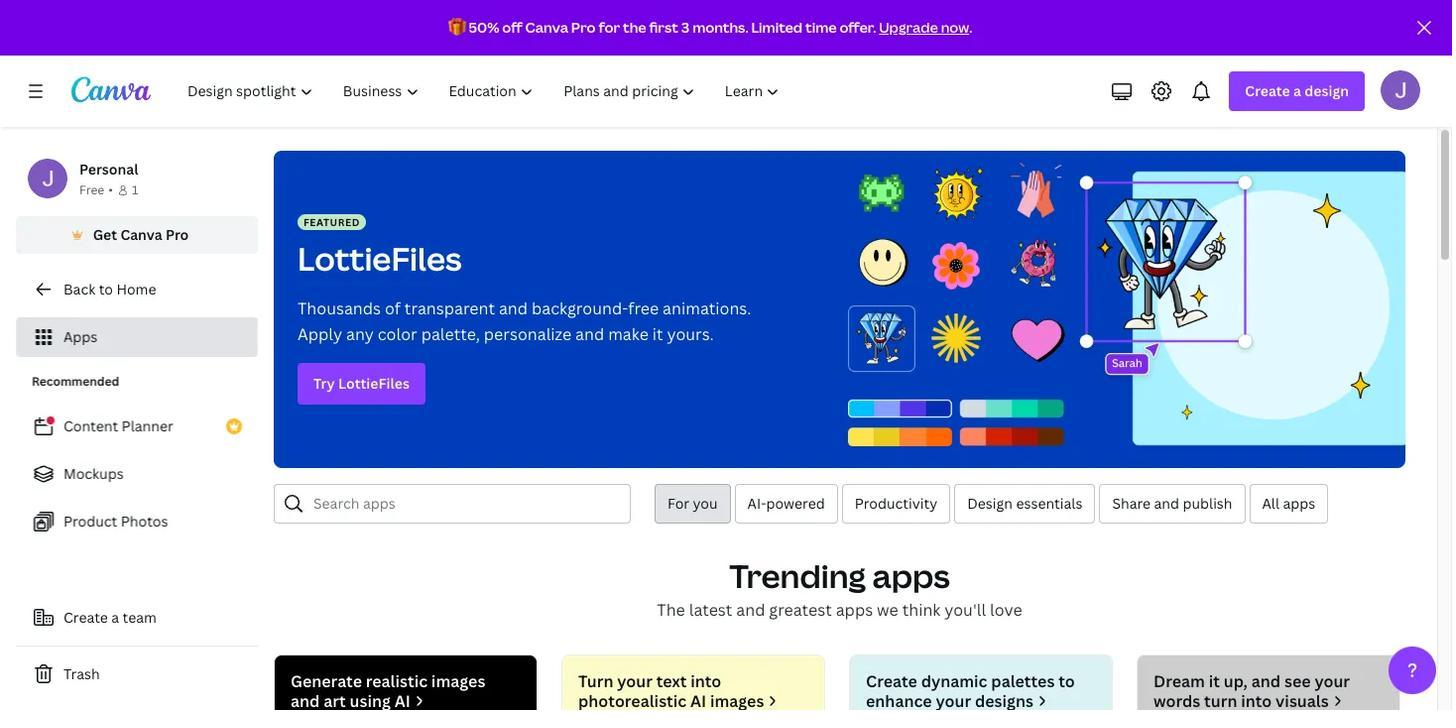 Task type: locate. For each thing, give the bounding box(es) containing it.
for you button
[[655, 484, 731, 524]]

think
[[903, 599, 941, 621]]

0 horizontal spatial canva
[[120, 225, 162, 244]]

2 horizontal spatial your
[[1315, 671, 1351, 693]]

design
[[1305, 81, 1350, 100]]

0 vertical spatial a
[[1294, 81, 1302, 100]]

realistic
[[366, 671, 428, 693]]

into right text
[[691, 671, 722, 693]]

apps right the all
[[1284, 494, 1316, 513]]

a left design
[[1294, 81, 1302, 100]]

generate
[[291, 671, 362, 693]]

list
[[16, 407, 258, 542]]

0 vertical spatial canva
[[525, 18, 569, 37]]

you
[[693, 494, 718, 513]]

apps left we
[[836, 599, 873, 621]]

1 horizontal spatial into
[[1242, 691, 1272, 711]]

create dynamic palettes to enhance your designs button
[[849, 655, 1113, 711]]

art
[[324, 691, 346, 711]]

a inside button
[[111, 608, 119, 627]]

🎁
[[448, 18, 466, 37]]

0 vertical spatial apps
[[1284, 494, 1316, 513]]

lottiefiles inside button
[[338, 374, 410, 393]]

pro up back to home link
[[166, 225, 189, 244]]

your inside dream it up, and see your words turn into visuals
[[1315, 671, 1351, 693]]

back to home link
[[16, 270, 258, 310]]

time
[[806, 18, 837, 37]]

productivity button
[[842, 484, 951, 524]]

it
[[653, 324, 663, 345], [1209, 671, 1220, 693]]

and right the up, on the bottom
[[1252, 671, 1281, 693]]

0 horizontal spatial images
[[432, 671, 486, 693]]

create dynamic palettes to enhance your designs
[[866, 671, 1075, 711]]

1 horizontal spatial pro
[[571, 18, 596, 37]]

enhance
[[866, 691, 932, 711]]

images right realistic
[[432, 671, 486, 693]]

and down background-
[[576, 324, 605, 345]]

into
[[691, 671, 722, 693], [1242, 691, 1272, 711]]

canva right get
[[120, 225, 162, 244]]

and right latest
[[737, 599, 766, 621]]

create left design
[[1246, 81, 1291, 100]]

ai right using
[[395, 691, 411, 711]]

photos
[[121, 512, 168, 531]]

1 vertical spatial canva
[[120, 225, 162, 244]]

into right turn
[[1242, 691, 1272, 711]]

create a design button
[[1230, 71, 1365, 111]]

lottiefiles up of
[[298, 237, 462, 280]]

images inside generate realistic images and art using ai
[[432, 671, 486, 693]]

product
[[64, 512, 117, 531]]

your
[[617, 671, 653, 693], [1315, 671, 1351, 693], [936, 691, 972, 711]]

1 vertical spatial a
[[111, 608, 119, 627]]

to right "back"
[[99, 280, 113, 299]]

you'll
[[945, 599, 987, 621]]

a inside dropdown button
[[1294, 81, 1302, 100]]

apps
[[1284, 494, 1316, 513], [873, 555, 950, 597], [836, 599, 873, 621]]

1 horizontal spatial it
[[1209, 671, 1220, 693]]

thousands
[[298, 298, 381, 320]]

apps up think
[[873, 555, 950, 597]]

0 vertical spatial lottiefiles
[[298, 237, 462, 280]]

and left art
[[291, 691, 320, 711]]

back to home
[[64, 280, 156, 299]]

0 vertical spatial to
[[99, 280, 113, 299]]

the
[[623, 18, 647, 37]]

1 vertical spatial it
[[1209, 671, 1220, 693]]

for you
[[668, 494, 718, 513]]

0 horizontal spatial a
[[111, 608, 119, 627]]

0 horizontal spatial it
[[653, 324, 663, 345]]

1 horizontal spatial ai
[[691, 691, 707, 711]]

ai
[[395, 691, 411, 711], [691, 691, 707, 711]]

1 horizontal spatial a
[[1294, 81, 1302, 100]]

dream it up, and see your words turn into visuals button
[[1137, 655, 1401, 711]]

animations.
[[663, 298, 752, 320]]

for
[[599, 18, 620, 37]]

generate realistic images and art using ai
[[291, 671, 486, 711]]

1 horizontal spatial your
[[936, 691, 972, 711]]

upgrade
[[879, 18, 939, 37]]

pro left "for"
[[571, 18, 596, 37]]

content
[[64, 417, 118, 436]]

apps for all
[[1284, 494, 1316, 513]]

1
[[132, 182, 138, 198]]

we
[[877, 599, 899, 621]]

it left the up, on the bottom
[[1209, 671, 1220, 693]]

1 horizontal spatial images
[[710, 691, 764, 711]]

canva inside button
[[120, 225, 162, 244]]

visuals
[[1276, 691, 1329, 711]]

canva
[[525, 18, 569, 37], [120, 225, 162, 244]]

2 horizontal spatial create
[[1246, 81, 1291, 100]]

your right see
[[1315, 671, 1351, 693]]

canva right off
[[525, 18, 569, 37]]

1 vertical spatial pro
[[166, 225, 189, 244]]

make
[[608, 324, 649, 345]]

your inside create dynamic palettes to enhance your designs
[[936, 691, 972, 711]]

your left designs
[[936, 691, 972, 711]]

create inside button
[[64, 608, 108, 627]]

featured
[[304, 215, 360, 229]]

0 horizontal spatial create
[[64, 608, 108, 627]]

into inside turn your text into photorealistic ai images
[[691, 671, 722, 693]]

create inside create dynamic palettes to enhance your designs
[[866, 671, 918, 693]]

0 vertical spatial pro
[[571, 18, 596, 37]]

0 horizontal spatial pro
[[166, 225, 189, 244]]

get
[[93, 225, 117, 244]]

turn your text into photorealistic ai images
[[579, 671, 764, 711]]

images right text
[[710, 691, 764, 711]]

a left team
[[111, 608, 119, 627]]

🎁 50% off canva pro for the first 3 months. limited time offer. upgrade now .
[[448, 18, 973, 37]]

1 vertical spatial apps
[[873, 555, 950, 597]]

planner
[[122, 417, 173, 436]]

your left text
[[617, 671, 653, 693]]

a for team
[[111, 608, 119, 627]]

1 horizontal spatial create
[[866, 671, 918, 693]]

words
[[1154, 691, 1201, 711]]

into inside dream it up, and see your words turn into visuals
[[1242, 691, 1272, 711]]

50%
[[469, 18, 500, 37]]

ai right text
[[691, 691, 707, 711]]

0 horizontal spatial into
[[691, 671, 722, 693]]

and right 'share'
[[1155, 494, 1180, 513]]

your for dream it up, and see your words turn into visuals
[[1315, 671, 1351, 693]]

create a design
[[1246, 81, 1350, 100]]

publish
[[1183, 494, 1233, 513]]

apps for trending
[[873, 555, 950, 597]]

a
[[1294, 81, 1302, 100], [111, 608, 119, 627]]

2 ai from the left
[[691, 691, 707, 711]]

it right make
[[653, 324, 663, 345]]

a for design
[[1294, 81, 1302, 100]]

product photos link
[[16, 502, 258, 542]]

trending apps the latest and greatest apps we think you'll love
[[657, 555, 1023, 621]]

now
[[941, 18, 970, 37]]

up,
[[1224, 671, 1248, 693]]

0 vertical spatial create
[[1246, 81, 1291, 100]]

2 vertical spatial create
[[866, 671, 918, 693]]

.
[[970, 18, 973, 37]]

first
[[649, 18, 679, 37]]

create left team
[[64, 608, 108, 627]]

create left the "dynamic"
[[866, 671, 918, 693]]

1 vertical spatial create
[[64, 608, 108, 627]]

palettes
[[992, 671, 1055, 693]]

0 horizontal spatial ai
[[395, 691, 411, 711]]

apps inside button
[[1284, 494, 1316, 513]]

1 horizontal spatial to
[[1059, 671, 1075, 693]]

latest
[[689, 599, 733, 621]]

and
[[499, 298, 528, 320], [576, 324, 605, 345], [1155, 494, 1180, 513], [737, 599, 766, 621], [1252, 671, 1281, 693], [291, 691, 320, 711]]

1 ai from the left
[[395, 691, 411, 711]]

1 vertical spatial to
[[1059, 671, 1075, 693]]

free
[[628, 298, 659, 320]]

yours.
[[667, 324, 714, 345]]

top level navigation element
[[175, 71, 797, 111]]

ai-powered
[[748, 494, 825, 513]]

lottiefiles for featured lottiefiles
[[298, 237, 462, 280]]

to right palettes
[[1059, 671, 1075, 693]]

jacob simon image
[[1381, 70, 1421, 110]]

designs
[[975, 691, 1034, 711]]

1 vertical spatial lottiefiles
[[338, 374, 410, 393]]

all apps
[[1263, 494, 1316, 513]]

images
[[432, 671, 486, 693], [710, 691, 764, 711]]

text
[[657, 671, 687, 693]]

create inside dropdown button
[[1246, 81, 1291, 100]]

dream
[[1154, 671, 1206, 693]]

palette,
[[421, 324, 480, 345]]

0 vertical spatial it
[[653, 324, 663, 345]]

lottiefiles right try
[[338, 374, 410, 393]]

0 horizontal spatial your
[[617, 671, 653, 693]]

2 vertical spatial apps
[[836, 599, 873, 621]]



Task type: vqa. For each thing, say whether or not it's contained in the screenshot.
off
yes



Task type: describe. For each thing, give the bounding box(es) containing it.
and up personalize
[[499, 298, 528, 320]]

color
[[378, 324, 418, 345]]

create for create a design
[[1246, 81, 1291, 100]]

ai-powered button
[[735, 484, 838, 524]]

free
[[79, 182, 104, 198]]

see
[[1285, 671, 1311, 693]]

personalize
[[484, 324, 572, 345]]

it inside dream it up, and see your words turn into visuals
[[1209, 671, 1220, 693]]

for
[[668, 494, 690, 513]]

images inside turn your text into photorealistic ai images
[[710, 691, 764, 711]]

thousands of transparent and background-free animations. apply any color palette, personalize and make it yours.
[[298, 298, 752, 345]]

your inside turn your text into photorealistic ai images
[[617, 671, 653, 693]]

lottiefiles for try lottiefiles
[[338, 374, 410, 393]]

trending
[[730, 555, 866, 597]]

and inside dream it up, and see your words turn into visuals
[[1252, 671, 1281, 693]]

the
[[657, 599, 685, 621]]

background-
[[532, 298, 628, 320]]

personal
[[79, 160, 138, 179]]

design
[[968, 494, 1013, 513]]

share and publish button
[[1100, 484, 1246, 524]]

ai inside turn your text into photorealistic ai images
[[691, 691, 707, 711]]

apps link
[[16, 318, 258, 357]]

all apps button
[[1250, 484, 1329, 524]]

team
[[123, 608, 157, 627]]

turn
[[1205, 691, 1238, 711]]

content planner
[[64, 417, 173, 436]]

photorealistic
[[579, 691, 687, 711]]

to inside create dynamic palettes to enhance your designs
[[1059, 671, 1075, 693]]

create for create a team
[[64, 608, 108, 627]]

3
[[682, 18, 690, 37]]

turn
[[579, 671, 614, 693]]

turn your text into photorealistic ai images button
[[562, 655, 826, 711]]

and inside generate realistic images and art using ai
[[291, 691, 320, 711]]

try lottiefiles
[[314, 374, 410, 393]]

essentials
[[1017, 494, 1083, 513]]

ai inside generate realistic images and art using ai
[[395, 691, 411, 711]]

•
[[108, 182, 113, 198]]

home
[[116, 280, 156, 299]]

get canva pro button
[[16, 216, 258, 254]]

product photos
[[64, 512, 168, 531]]

a preview image of the app named "lottiefiles" showing multiple animations with different color palettes image
[[842, 151, 1406, 468]]

of
[[385, 298, 401, 320]]

apps
[[64, 327, 98, 346]]

trash link
[[16, 655, 258, 695]]

content planner link
[[16, 407, 258, 447]]

mockups
[[64, 464, 124, 483]]

ai-
[[748, 494, 767, 513]]

and inside button
[[1155, 494, 1180, 513]]

dynamic
[[922, 671, 988, 693]]

powered
[[767, 494, 825, 513]]

all
[[1263, 494, 1280, 513]]

offer.
[[840, 18, 877, 37]]

try
[[314, 374, 335, 393]]

1 horizontal spatial canva
[[525, 18, 569, 37]]

design essentials
[[968, 494, 1083, 513]]

Input field to search for apps search field
[[314, 485, 618, 523]]

trash
[[64, 665, 100, 684]]

recommended
[[32, 373, 119, 390]]

get canva pro
[[93, 225, 189, 244]]

free •
[[79, 182, 113, 198]]

your for create dynamic palettes to enhance your designs
[[936, 691, 972, 711]]

greatest
[[769, 599, 832, 621]]

any
[[346, 324, 374, 345]]

try lottiefiles button
[[298, 363, 426, 405]]

dream it up, and see your words turn into visuals
[[1154, 671, 1351, 711]]

limited
[[752, 18, 803, 37]]

and inside trending apps the latest and greatest apps we think you'll love
[[737, 599, 766, 621]]

generate realistic images and art using ai button
[[274, 655, 538, 711]]

create a team
[[64, 608, 157, 627]]

mockups link
[[16, 454, 258, 494]]

design essentials button
[[955, 484, 1096, 524]]

it inside thousands of transparent and background-free animations. apply any color palette, personalize and make it yours.
[[653, 324, 663, 345]]

share
[[1113, 494, 1151, 513]]

upgrade now button
[[879, 18, 970, 37]]

featured lottiefiles
[[298, 215, 462, 280]]

create for create dynamic palettes to enhance your designs
[[866, 671, 918, 693]]

pro inside button
[[166, 225, 189, 244]]

create a team button
[[16, 598, 258, 638]]

apply
[[298, 324, 342, 345]]

0 horizontal spatial to
[[99, 280, 113, 299]]

love
[[990, 599, 1023, 621]]

months.
[[693, 18, 749, 37]]

using
[[350, 691, 391, 711]]

list containing content planner
[[16, 407, 258, 542]]



